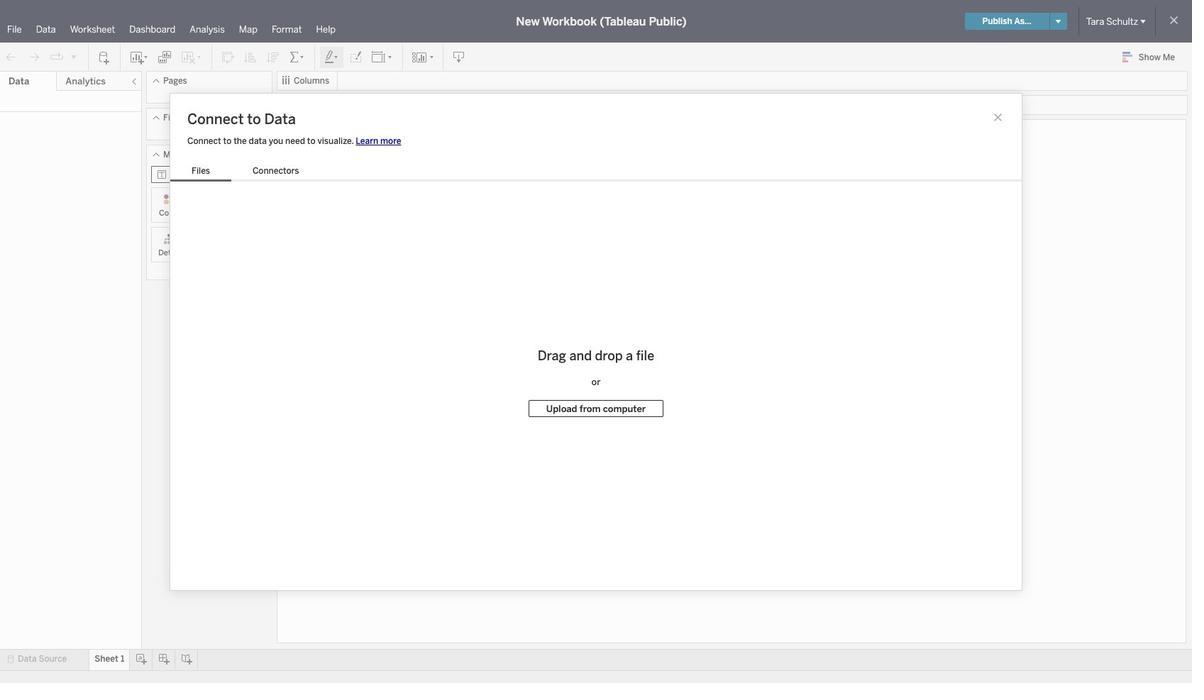 Task type: vqa. For each thing, say whether or not it's contained in the screenshot.
search image
no



Task type: describe. For each thing, give the bounding box(es) containing it.
download image
[[452, 50, 466, 64]]

redo image
[[27, 50, 41, 64]]

replay animation image
[[70, 52, 78, 61]]

totals image
[[289, 50, 306, 64]]

new worksheet image
[[129, 50, 149, 64]]

format workbook image
[[348, 50, 363, 64]]

collapse image
[[130, 77, 138, 86]]

duplicate image
[[158, 50, 172, 64]]

replay animation image
[[50, 50, 64, 64]]

clear sheet image
[[180, 50, 203, 64]]

swap rows and columns image
[[221, 50, 235, 64]]

highlight image
[[324, 50, 340, 64]]

new data source image
[[97, 50, 111, 64]]



Task type: locate. For each thing, give the bounding box(es) containing it.
undo image
[[4, 50, 18, 64]]

sort descending image
[[266, 50, 280, 64]]

show/hide cards image
[[412, 50, 434, 64]]

sort ascending image
[[243, 50, 258, 64]]

list box
[[170, 163, 320, 181]]

fit image
[[371, 50, 394, 64]]



